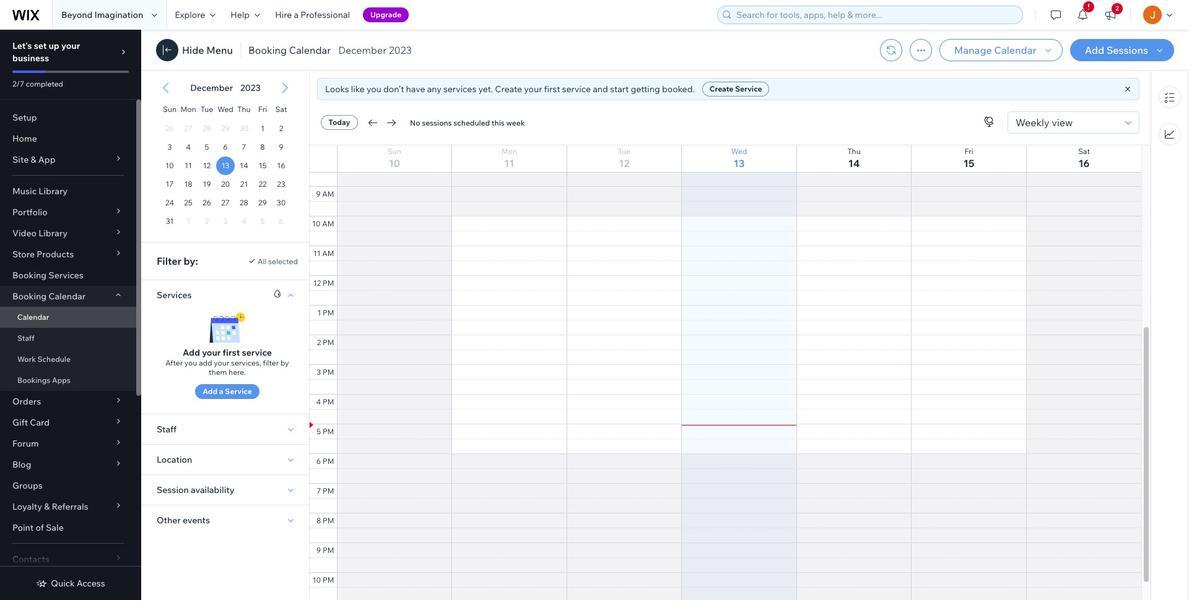 Task type: describe. For each thing, give the bounding box(es) containing it.
create inside button
[[710, 84, 734, 94]]

loyalty & referrals
[[12, 502, 88, 513]]

1 vertical spatial mon
[[502, 147, 517, 156]]

manage calendar
[[954, 44, 1037, 56]]

work
[[17, 355, 36, 364]]

6 pm
[[316, 457, 334, 466]]

products
[[37, 249, 74, 260]]

sessions
[[1107, 44, 1148, 56]]

1 vertical spatial services
[[157, 290, 192, 301]]

0 vertical spatial you
[[367, 84, 381, 95]]

calendar down hire a professional link
[[289, 44, 331, 56]]

of
[[36, 523, 44, 534]]

12 for 12 pm
[[313, 279, 321, 288]]

28
[[240, 198, 248, 208]]

pm for 1 pm
[[323, 308, 334, 318]]

4 for 4 pm
[[316, 398, 321, 407]]

card
[[30, 417, 50, 429]]

add for your
[[183, 347, 200, 359]]

10 for 10 am
[[312, 219, 321, 229]]

add a service
[[203, 387, 252, 396]]

forum button
[[0, 434, 136, 455]]

looks like you don't have any services yet. create your first service and start getting booked.
[[325, 84, 695, 95]]

beyond imagination
[[61, 9, 143, 20]]

24
[[165, 198, 174, 208]]

this
[[492, 118, 505, 127]]

& for site
[[31, 154, 36, 165]]

them
[[209, 368, 227, 377]]

store products button
[[0, 244, 136, 265]]

11 for 11
[[185, 161, 192, 170]]

3 pm
[[317, 368, 334, 377]]

thu 14
[[848, 147, 861, 170]]

row containing 17
[[160, 175, 291, 194]]

library for video library
[[39, 228, 67, 239]]

work schedule
[[17, 355, 71, 364]]

imagination
[[94, 9, 143, 20]]

4 for 4
[[186, 142, 191, 152]]

setup link
[[0, 107, 136, 128]]

alert containing december
[[187, 82, 264, 94]]

12 for 12
[[203, 161, 211, 170]]

start
[[610, 84, 629, 95]]

no
[[410, 118, 420, 127]]

16 inside row group
[[277, 161, 285, 170]]

today
[[329, 118, 350, 127]]

row containing 3
[[160, 138, 291, 157]]

let's
[[12, 40, 32, 51]]

gift card
[[12, 417, 50, 429]]

december 2023
[[338, 44, 412, 56]]

add for sessions
[[1085, 44, 1104, 56]]

point of sale
[[12, 523, 64, 534]]

looks
[[325, 84, 349, 95]]

5 for 5
[[205, 142, 209, 152]]

manage
[[954, 44, 992, 56]]

pm for 6 pm
[[323, 457, 334, 466]]

14 inside thu 14
[[848, 157, 860, 170]]

have
[[406, 84, 425, 95]]

site
[[12, 154, 29, 165]]

session
[[157, 485, 189, 496]]

1 pm
[[317, 308, 334, 318]]

mon inside row
[[181, 105, 196, 114]]

calendar inside button
[[994, 44, 1037, 56]]

video
[[12, 228, 37, 239]]

bookings apps link
[[0, 370, 136, 391]]

7 pm
[[317, 487, 334, 496]]

0 horizontal spatial 2023
[[240, 82, 261, 94]]

filter
[[157, 255, 181, 268]]

pm for 5 pm
[[323, 427, 334, 437]]

pm for 12 pm
[[323, 279, 334, 288]]

services inside "sidebar" "element"
[[48, 270, 84, 281]]

scheduled
[[454, 118, 490, 127]]

other events button
[[157, 513, 210, 528]]

9 for 9
[[279, 142, 283, 152]]

by
[[281, 359, 289, 368]]

orders button
[[0, 391, 136, 413]]

here.
[[229, 368, 246, 377]]

7 for 7
[[242, 142, 246, 152]]

13 inside wednesday, december 13, 2023 cell
[[222, 161, 229, 170]]

don't
[[383, 84, 404, 95]]

referrals
[[52, 502, 88, 513]]

by:
[[184, 255, 198, 268]]

wednesday, december 13, 2023 cell
[[216, 157, 235, 175]]

5 for 5 pm
[[317, 427, 321, 437]]

help
[[231, 9, 250, 20]]

am for 11 am
[[322, 249, 334, 258]]

booking services
[[12, 270, 84, 281]]

hire a professional link
[[268, 0, 357, 30]]

add a service button
[[195, 385, 259, 400]]

5 pm
[[317, 427, 334, 437]]

staff button
[[157, 422, 177, 437]]

row containing 24
[[160, 194, 291, 212]]

6 for 6 pm
[[316, 457, 321, 466]]

10 am
[[312, 219, 334, 229]]

sessions
[[422, 118, 452, 127]]

16 inside sat 16
[[1079, 157, 1090, 170]]

17
[[166, 180, 174, 189]]

home link
[[0, 128, 136, 149]]

getting
[[631, 84, 660, 95]]

26
[[203, 198, 211, 208]]

2 for row containing 1
[[279, 124, 283, 133]]

blog button
[[0, 455, 136, 476]]

add sessions
[[1085, 44, 1148, 56]]

1 horizontal spatial 15
[[964, 157, 975, 170]]

calendar link
[[0, 307, 136, 328]]

sun for 10
[[388, 147, 401, 156]]

filter
[[263, 359, 279, 368]]

25
[[184, 198, 192, 208]]

calendar inside popup button
[[48, 291, 86, 302]]

help button
[[223, 0, 268, 30]]

2 pm
[[317, 338, 334, 347]]

create service button
[[702, 82, 770, 97]]

hide menu button
[[156, 39, 233, 61]]

31
[[166, 217, 174, 226]]

work schedule link
[[0, 349, 136, 370]]

video library button
[[0, 223, 136, 244]]

apps
[[52, 376, 70, 385]]

1 vertical spatial thu
[[848, 147, 861, 156]]

location
[[157, 455, 192, 466]]

30
[[277, 198, 286, 208]]

3 for 3
[[168, 142, 172, 152]]

row containing sun
[[160, 97, 291, 120]]

portfolio
[[12, 207, 48, 218]]

mon 11
[[502, 147, 517, 170]]

a for professional
[[294, 9, 299, 20]]

service inside create service button
[[735, 84, 762, 94]]

wed 13
[[731, 147, 747, 170]]

you inside the add your first service after you add your services, filter by them here.
[[184, 359, 197, 368]]

sidebar element
[[0, 30, 141, 601]]

location button
[[157, 453, 192, 468]]

your up week
[[524, 84, 542, 95]]

8 for 8 pm
[[316, 517, 321, 526]]

2 button
[[1097, 0, 1124, 30]]

fri for fri 15
[[965, 147, 974, 156]]

no sessions scheduled this week
[[410, 118, 525, 127]]

sale
[[46, 523, 64, 534]]

hire a professional
[[275, 9, 350, 20]]

sun for mon
[[163, 105, 177, 114]]

library for music library
[[39, 186, 68, 197]]

10 for 10
[[166, 161, 174, 170]]



Task type: vqa. For each thing, say whether or not it's contained in the screenshot.
a
yes



Task type: locate. For each thing, give the bounding box(es) containing it.
&
[[31, 154, 36, 165], [44, 502, 50, 513]]

your up them
[[202, 347, 221, 359]]

music library
[[12, 186, 68, 197]]

1 horizontal spatial 7
[[317, 487, 321, 496]]

10 pm
[[313, 576, 334, 585]]

8 up the 9 pm
[[316, 517, 321, 526]]

quick access button
[[36, 579, 105, 590]]

0 vertical spatial 7
[[242, 142, 246, 152]]

up
[[49, 40, 59, 51]]

2023
[[389, 44, 412, 56], [240, 82, 261, 94]]

pm down 1 pm in the left bottom of the page
[[323, 338, 334, 347]]

0 horizontal spatial 5
[[205, 142, 209, 152]]

services up booking calendar popup button
[[48, 270, 84, 281]]

pm down the 7 pm
[[323, 517, 334, 526]]

13
[[734, 157, 745, 170], [222, 161, 229, 170]]

1 horizontal spatial create
[[710, 84, 734, 94]]

1 horizontal spatial booking calendar
[[248, 44, 331, 56]]

your inside let's set up your business
[[61, 40, 80, 51]]

1 vertical spatial 2023
[[240, 82, 261, 94]]

sat for sat 16
[[1078, 147, 1090, 156]]

0 horizontal spatial grid
[[149, 71, 302, 242]]

create service
[[710, 84, 762, 94]]

0 vertical spatial thu
[[237, 105, 251, 114]]

filter by:
[[157, 255, 198, 268]]

0 horizontal spatial 16
[[277, 161, 285, 170]]

library up products
[[39, 228, 67, 239]]

pm down 2 pm
[[323, 368, 334, 377]]

library up "portfolio" dropdown button
[[39, 186, 68, 197]]

1 horizontal spatial 11
[[313, 249, 321, 258]]

bookings apps
[[17, 376, 70, 385]]

2 vertical spatial am
[[322, 249, 334, 258]]

first inside the add your first service after you add your services, filter by them here.
[[223, 347, 240, 359]]

sun 10
[[388, 147, 401, 170]]

0 horizontal spatial mon
[[181, 105, 196, 114]]

19
[[203, 180, 211, 189]]

2 vertical spatial booking
[[12, 291, 47, 302]]

0 horizontal spatial wed
[[218, 105, 233, 114]]

2023 up sun mon tue wed thu
[[240, 82, 261, 94]]

0 vertical spatial sat
[[275, 105, 287, 114]]

sat for sat
[[275, 105, 287, 114]]

video library
[[12, 228, 67, 239]]

0 vertical spatial &
[[31, 154, 36, 165]]

mon down hide
[[181, 105, 196, 114]]

business
[[12, 53, 49, 64]]

11 inside row group
[[185, 161, 192, 170]]

first left the and
[[544, 84, 560, 95]]

hire
[[275, 9, 292, 20]]

1 down the 12 pm
[[317, 308, 321, 318]]

quick
[[51, 579, 75, 590]]

5 pm from the top
[[323, 398, 334, 407]]

0 vertical spatial fri
[[258, 105, 267, 114]]

0 vertical spatial booking calendar
[[248, 44, 331, 56]]

1 vertical spatial booking
[[12, 270, 47, 281]]

site & app
[[12, 154, 55, 165]]

1 vertical spatial you
[[184, 359, 197, 368]]

6 pm from the top
[[323, 427, 334, 437]]

thu inside row
[[237, 105, 251, 114]]

a inside button
[[219, 387, 223, 396]]

sun
[[163, 105, 177, 114], [388, 147, 401, 156]]

setup
[[12, 112, 37, 123]]

16
[[1079, 157, 1090, 170], [277, 161, 285, 170]]

& right the site at the left of the page
[[31, 154, 36, 165]]

1 horizontal spatial 16
[[1079, 157, 1090, 170]]

0 horizontal spatial 2
[[279, 124, 283, 133]]

21
[[240, 180, 248, 189]]

1 vertical spatial fri
[[965, 147, 974, 156]]

booking inside popup button
[[12, 291, 47, 302]]

7 pm from the top
[[323, 457, 334, 466]]

service
[[735, 84, 762, 94], [225, 387, 252, 396]]

2 up add sessions
[[1116, 4, 1119, 12]]

service left the and
[[562, 84, 591, 95]]

1 horizontal spatial service
[[735, 84, 762, 94]]

2 pm from the top
[[323, 308, 334, 318]]

service up 'here.'
[[242, 347, 272, 359]]

1 horizontal spatial 3
[[317, 368, 321, 377]]

mon down week
[[502, 147, 517, 156]]

1 horizontal spatial 13
[[734, 157, 745, 170]]

gift card button
[[0, 413, 136, 434]]

1 inside row
[[261, 124, 264, 133]]

calendar down booking calendar popup button
[[17, 313, 49, 322]]

2/7
[[12, 79, 24, 89]]

8 inside row
[[260, 142, 265, 152]]

13 inside wed 13
[[734, 157, 745, 170]]

booking down the store
[[12, 270, 47, 281]]

all
[[258, 257, 267, 266]]

staff up location
[[157, 424, 177, 435]]

am down 9 am
[[322, 219, 334, 229]]

1 horizontal spatial 5
[[317, 427, 321, 437]]

1 for 1 pm
[[317, 308, 321, 318]]

create
[[495, 84, 522, 95], [710, 84, 734, 94]]

& inside dropdown button
[[31, 154, 36, 165]]

7 for 7 pm
[[317, 487, 321, 496]]

1
[[261, 124, 264, 133], [317, 308, 321, 318]]

9 for 9 am
[[316, 190, 321, 199]]

library inside "link"
[[39, 186, 68, 197]]

professional
[[300, 9, 350, 20]]

december up like at the top left of page
[[338, 44, 387, 56]]

6 up the 7 pm
[[316, 457, 321, 466]]

1 horizontal spatial grid
[[310, 0, 1151, 601]]

booking down hire
[[248, 44, 287, 56]]

add inside button
[[1085, 44, 1104, 56]]

grid
[[310, 0, 1151, 601], [149, 71, 302, 242]]

2 horizontal spatial 12
[[619, 157, 630, 170]]

service inside add a service button
[[225, 387, 252, 396]]

pm down "5 pm" at the left bottom
[[323, 457, 334, 466]]

& inside popup button
[[44, 502, 50, 513]]

15 inside row group
[[259, 161, 267, 170]]

10 pm from the top
[[323, 546, 334, 556]]

row group
[[149, 120, 302, 242]]

a for service
[[219, 387, 223, 396]]

4 pm from the top
[[323, 368, 334, 377]]

2 vertical spatial 2
[[317, 338, 321, 347]]

1 horizontal spatial 2
[[317, 338, 321, 347]]

menu
[[206, 44, 233, 56]]

1 horizontal spatial wed
[[731, 147, 747, 156]]

row
[[160, 97, 291, 120], [160, 120, 291, 138], [160, 138, 291, 157], [310, 146, 1142, 173], [160, 157, 291, 175], [160, 175, 291, 194], [160, 194, 291, 212]]

10 inside row group
[[166, 161, 174, 170]]

0 horizontal spatial tue
[[201, 105, 213, 114]]

a right hire
[[294, 9, 299, 20]]

sun mon tue wed thu
[[163, 105, 251, 114]]

your right up
[[61, 40, 80, 51]]

12 inside tue 12
[[619, 157, 630, 170]]

1 am from the top
[[322, 190, 334, 199]]

you right like at the top left of page
[[367, 84, 381, 95]]

row group containing 1
[[149, 120, 302, 242]]

0 horizontal spatial create
[[495, 84, 522, 95]]

6 inside row
[[223, 142, 228, 152]]

services down 'filter by:' at the left
[[157, 290, 192, 301]]

3 up 4 pm
[[317, 368, 321, 377]]

9
[[279, 142, 283, 152], [316, 190, 321, 199], [316, 546, 321, 556]]

0 vertical spatial tue
[[201, 105, 213, 114]]

create right yet.
[[495, 84, 522, 95]]

3 for 3 pm
[[317, 368, 321, 377]]

15
[[964, 157, 975, 170], [259, 161, 267, 170]]

5 down 4 pm
[[317, 427, 321, 437]]

availability
[[191, 485, 234, 496]]

am up 10 am
[[322, 190, 334, 199]]

0 vertical spatial 1
[[261, 124, 264, 133]]

3 pm from the top
[[323, 338, 334, 347]]

add
[[199, 359, 212, 368]]

1 horizontal spatial 8
[[316, 517, 321, 526]]

tue
[[201, 105, 213, 114], [618, 147, 631, 156]]

11
[[504, 157, 514, 170], [185, 161, 192, 170], [313, 249, 321, 258]]

booking calendar down hire
[[248, 44, 331, 56]]

0 horizontal spatial 1
[[261, 124, 264, 133]]

store products
[[12, 249, 74, 260]]

0 horizontal spatial thu
[[237, 105, 251, 114]]

library inside popup button
[[39, 228, 67, 239]]

grid containing 10
[[310, 0, 1151, 601]]

1 horizontal spatial a
[[294, 9, 299, 20]]

am for 9 am
[[322, 190, 334, 199]]

booking for booking services link
[[12, 270, 47, 281]]

11 down week
[[504, 157, 514, 170]]

1 vertical spatial sun
[[388, 147, 401, 156]]

pm for 8 pm
[[323, 517, 334, 526]]

1 horizontal spatial thu
[[848, 147, 861, 156]]

9 for 9 pm
[[316, 546, 321, 556]]

december for december 2023
[[338, 44, 387, 56]]

0 horizontal spatial 12
[[203, 161, 211, 170]]

4 up 18
[[186, 142, 191, 152]]

4 inside row
[[186, 142, 191, 152]]

calendar right manage
[[994, 44, 1037, 56]]

pm up "5 pm" at the left bottom
[[323, 398, 334, 407]]

0 horizontal spatial service
[[242, 347, 272, 359]]

pm down 8 pm
[[323, 546, 334, 556]]

loyalty
[[12, 502, 42, 513]]

pm up 6 pm
[[323, 427, 334, 437]]

1 horizontal spatial 2023
[[389, 44, 412, 56]]

grid containing december
[[149, 71, 302, 242]]

and
[[593, 84, 608, 95]]

december up sun mon tue wed thu
[[190, 82, 233, 94]]

1 horizontal spatial first
[[544, 84, 560, 95]]

1 vertical spatial december
[[190, 82, 233, 94]]

1 vertical spatial service
[[225, 387, 252, 396]]

1 horizontal spatial tue
[[618, 147, 631, 156]]

11 up 18
[[185, 161, 192, 170]]

am for 10 am
[[322, 219, 334, 229]]

1 up 22
[[261, 124, 264, 133]]

pm for 9 pm
[[323, 546, 334, 556]]

22
[[259, 180, 267, 189]]

booking down booking services at the left
[[12, 291, 47, 302]]

0 vertical spatial library
[[39, 186, 68, 197]]

12
[[619, 157, 630, 170], [203, 161, 211, 170], [313, 279, 321, 288]]

10 for 10 pm
[[313, 576, 321, 585]]

1 vertical spatial 5
[[317, 427, 321, 437]]

add inside the add your first service after you add your services, filter by them here.
[[183, 347, 200, 359]]

staff up work
[[17, 334, 34, 343]]

pm up 1 pm in the left bottom of the page
[[323, 279, 334, 288]]

0 vertical spatial 4
[[186, 142, 191, 152]]

1 horizontal spatial mon
[[502, 147, 517, 156]]

8 pm from the top
[[323, 487, 334, 496]]

booking calendar down booking services at the left
[[12, 291, 86, 302]]

hide
[[182, 44, 204, 56]]

0 horizontal spatial add
[[183, 347, 200, 359]]

0 horizontal spatial fri
[[258, 105, 267, 114]]

2 horizontal spatial 2
[[1116, 4, 1119, 12]]

1 horizontal spatial december
[[338, 44, 387, 56]]

1 vertical spatial 7
[[317, 487, 321, 496]]

calendar
[[289, 44, 331, 56], [994, 44, 1037, 56], [48, 291, 86, 302], [17, 313, 49, 322]]

services
[[443, 84, 477, 95]]

1 vertical spatial 1
[[317, 308, 321, 318]]

8 pm
[[316, 517, 334, 526]]

pm for 4 pm
[[323, 398, 334, 407]]

pm down the 9 pm
[[323, 576, 334, 585]]

2 vertical spatial add
[[203, 387, 218, 396]]

wed inside row
[[218, 105, 233, 114]]

1 vertical spatial library
[[39, 228, 67, 239]]

0 vertical spatial wed
[[218, 105, 233, 114]]

fri 15
[[964, 147, 975, 170]]

2 library from the top
[[39, 228, 67, 239]]

4
[[186, 142, 191, 152], [316, 398, 321, 407]]

0 vertical spatial add
[[1085, 44, 1104, 56]]

3 inside row group
[[168, 142, 172, 152]]

fri for fri
[[258, 105, 267, 114]]

0 horizontal spatial december
[[190, 82, 233, 94]]

booking services link
[[0, 265, 136, 286]]

11 pm from the top
[[323, 576, 334, 585]]

9 up 10 am
[[316, 190, 321, 199]]

today button
[[321, 115, 358, 130]]

add inside button
[[203, 387, 218, 396]]

5
[[205, 142, 209, 152], [317, 427, 321, 437]]

27
[[221, 198, 230, 208]]

any
[[427, 84, 441, 95]]

1 vertical spatial add
[[183, 347, 200, 359]]

11 down 10 am
[[313, 249, 321, 258]]

12 pm
[[313, 279, 334, 288]]

0 vertical spatial booking
[[248, 44, 287, 56]]

3 up 17
[[168, 142, 172, 152]]

8 for 8
[[260, 142, 265, 152]]

9 up 10 pm
[[316, 546, 321, 556]]

2 inside "button"
[[1116, 4, 1119, 12]]

6 for 6
[[223, 142, 228, 152]]

row containing 1
[[160, 120, 291, 138]]

staff inside "sidebar" "element"
[[17, 334, 34, 343]]

booking calendar inside popup button
[[12, 291, 86, 302]]

9 pm from the top
[[323, 517, 334, 526]]

0 horizontal spatial 13
[[222, 161, 229, 170]]

service inside the add your first service after you add your services, filter by them here.
[[242, 347, 272, 359]]

2 am from the top
[[322, 219, 334, 229]]

session availability button
[[157, 483, 234, 498]]

14
[[848, 157, 860, 170], [240, 161, 248, 170]]

menu
[[1151, 79, 1188, 153]]

services
[[48, 270, 84, 281], [157, 290, 192, 301]]

2 for 2 "button"
[[1116, 4, 1119, 12]]

0 horizontal spatial 6
[[223, 142, 228, 152]]

fri inside row
[[258, 105, 267, 114]]

0 horizontal spatial 3
[[168, 142, 172, 152]]

1 vertical spatial service
[[242, 347, 272, 359]]

calendar down booking services link
[[48, 291, 86, 302]]

3 am from the top
[[322, 249, 334, 258]]

pm for 7 pm
[[323, 487, 334, 496]]

contacts button
[[0, 549, 136, 570]]

7 down 6 pm
[[317, 487, 321, 496]]

0 vertical spatial 2
[[1116, 4, 1119, 12]]

0 horizontal spatial 4
[[186, 142, 191, 152]]

12 inside row group
[[203, 161, 211, 170]]

8 up 22
[[260, 142, 265, 152]]

gift
[[12, 417, 28, 429]]

1 horizontal spatial 12
[[313, 279, 321, 288]]

pm for 3 pm
[[323, 368, 334, 377]]

1 library from the top
[[39, 186, 68, 197]]

Search for tools, apps, help & more... field
[[733, 6, 1019, 24]]

create right booked.
[[710, 84, 734, 94]]

0 vertical spatial 9
[[279, 142, 283, 152]]

9 inside row
[[279, 142, 283, 152]]

pm for 10 pm
[[323, 576, 334, 585]]

2 inside row
[[279, 124, 283, 133]]

0 vertical spatial 5
[[205, 142, 209, 152]]

0 vertical spatial 3
[[168, 142, 172, 152]]

am up the 12 pm
[[322, 249, 334, 258]]

sat inside row
[[275, 105, 287, 114]]

0 horizontal spatial sun
[[163, 105, 177, 114]]

booking for booking calendar popup button
[[12, 291, 47, 302]]

1 horizontal spatial sun
[[388, 147, 401, 156]]

7 up 21
[[242, 142, 246, 152]]

quick access
[[51, 579, 105, 590]]

staff for staff link
[[17, 334, 34, 343]]

1 horizontal spatial you
[[367, 84, 381, 95]]

14 inside row group
[[240, 161, 248, 170]]

10 inside sun 10
[[389, 157, 400, 170]]

0 horizontal spatial 11
[[185, 161, 192, 170]]

1 pm from the top
[[323, 279, 334, 288]]

you left add
[[184, 359, 197, 368]]

2 vertical spatial 9
[[316, 546, 321, 556]]

6 up wednesday, december 13, 2023 cell
[[223, 142, 228, 152]]

a down them
[[219, 387, 223, 396]]

library
[[39, 186, 68, 197], [39, 228, 67, 239]]

1 horizontal spatial sat
[[1078, 147, 1090, 156]]

sat 16
[[1078, 147, 1090, 170]]

session availability
[[157, 485, 234, 496]]

2 up 3 pm
[[317, 338, 321, 347]]

& right 'loyalty'
[[44, 502, 50, 513]]

fri inside fri 15
[[965, 147, 974, 156]]

9 up 23
[[279, 142, 283, 152]]

0 horizontal spatial a
[[219, 387, 223, 396]]

1 for 1
[[261, 124, 264, 133]]

0 vertical spatial service
[[735, 84, 762, 94]]

after
[[166, 359, 183, 368]]

december for december
[[190, 82, 233, 94]]

1 vertical spatial sat
[[1078, 147, 1090, 156]]

None field
[[1012, 112, 1122, 133]]

1 vertical spatial &
[[44, 502, 50, 513]]

pm for 2 pm
[[323, 338, 334, 347]]

1 vertical spatial a
[[219, 387, 223, 396]]

tue 12
[[618, 147, 631, 170]]

0 vertical spatial service
[[562, 84, 591, 95]]

alert
[[187, 82, 264, 94]]

yet.
[[478, 84, 493, 95]]

your
[[61, 40, 80, 51], [524, 84, 542, 95], [202, 347, 221, 359], [214, 359, 229, 368]]

tue inside row
[[201, 105, 213, 114]]

fri
[[258, 105, 267, 114], [965, 147, 974, 156]]

0 horizontal spatial services
[[48, 270, 84, 281]]

0 horizontal spatial booking calendar
[[12, 291, 86, 302]]

0 horizontal spatial 15
[[259, 161, 267, 170]]

1 vertical spatial first
[[223, 347, 240, 359]]

1 vertical spatial wed
[[731, 147, 747, 156]]

access
[[77, 579, 105, 590]]

0 vertical spatial first
[[544, 84, 560, 95]]

1 vertical spatial staff
[[157, 424, 177, 435]]

staff link
[[0, 328, 136, 349]]

2023 down upgrade button
[[389, 44, 412, 56]]

& for loyalty
[[44, 502, 50, 513]]

first up 'here.'
[[223, 347, 240, 359]]

5 up "19"
[[205, 142, 209, 152]]

your right add
[[214, 359, 229, 368]]

add for a
[[203, 387, 218, 396]]

2/7 completed
[[12, 79, 63, 89]]

2 up 23
[[279, 124, 283, 133]]

11 for 11 am
[[313, 249, 321, 258]]

11 inside mon 11
[[504, 157, 514, 170]]

4 down 3 pm
[[316, 398, 321, 407]]

pm up 2 pm
[[323, 308, 334, 318]]

1 horizontal spatial 1
[[317, 308, 321, 318]]

week
[[506, 118, 525, 127]]

staff for staff button
[[157, 424, 177, 435]]

pm up 8 pm
[[323, 487, 334, 496]]

0 horizontal spatial 14
[[240, 161, 248, 170]]



